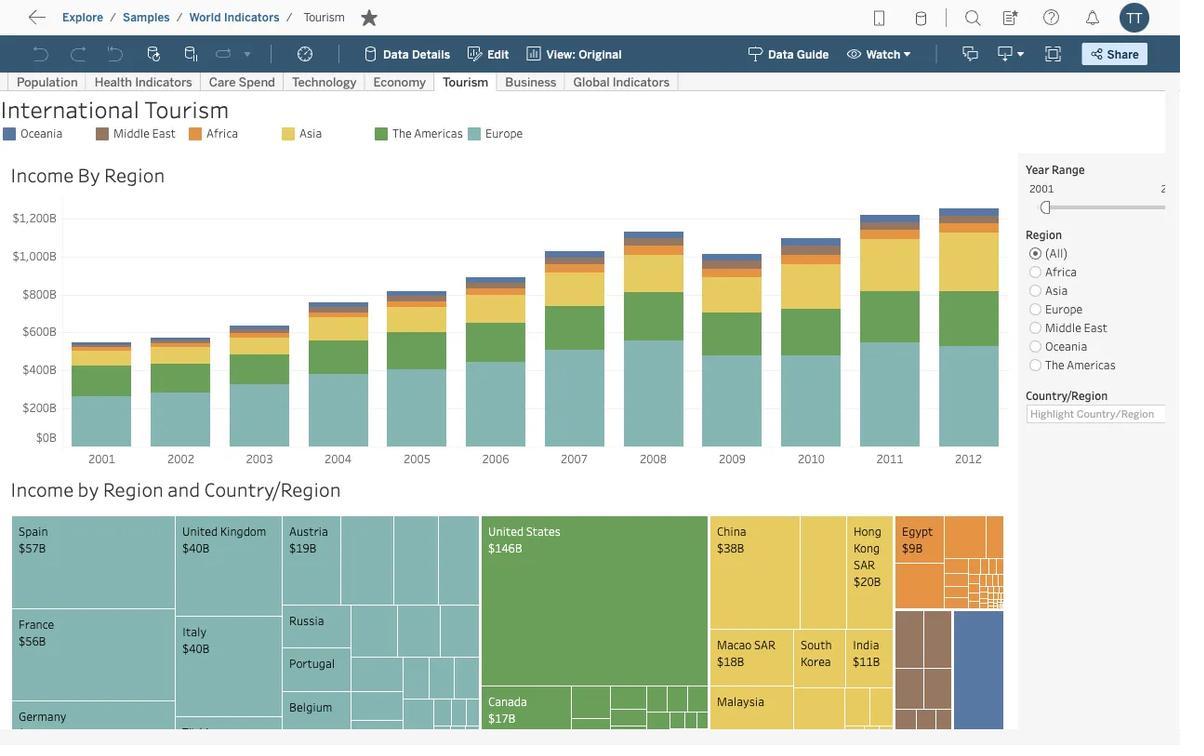 Task type: describe. For each thing, give the bounding box(es) containing it.
to
[[84, 14, 98, 32]]

content
[[102, 14, 160, 32]]

samples link
[[122, 10, 171, 25]]

1 / from the left
[[110, 11, 116, 24]]

skip
[[48, 14, 80, 32]]

tourism element
[[298, 11, 351, 24]]

explore / samples / world indicators /
[[62, 11, 293, 24]]

3 / from the left
[[286, 11, 293, 24]]

skip to content link
[[45, 11, 190, 36]]



Task type: locate. For each thing, give the bounding box(es) containing it.
explore link
[[61, 10, 104, 25]]

tourism
[[304, 11, 345, 24]]

2 / from the left
[[177, 11, 183, 24]]

/
[[110, 11, 116, 24], [177, 11, 183, 24], [286, 11, 293, 24]]

2 horizontal spatial /
[[286, 11, 293, 24]]

skip to content
[[48, 14, 160, 32]]

world
[[189, 11, 221, 24]]

/ right to
[[110, 11, 116, 24]]

samples
[[123, 11, 170, 24]]

1 horizontal spatial /
[[177, 11, 183, 24]]

/ left tourism
[[286, 11, 293, 24]]

/ left world
[[177, 11, 183, 24]]

world indicators link
[[188, 10, 281, 25]]

indicators
[[224, 11, 280, 24]]

explore
[[62, 11, 103, 24]]

0 horizontal spatial /
[[110, 11, 116, 24]]



Task type: vqa. For each thing, say whether or not it's contained in the screenshot.
EXPLORE link
yes



